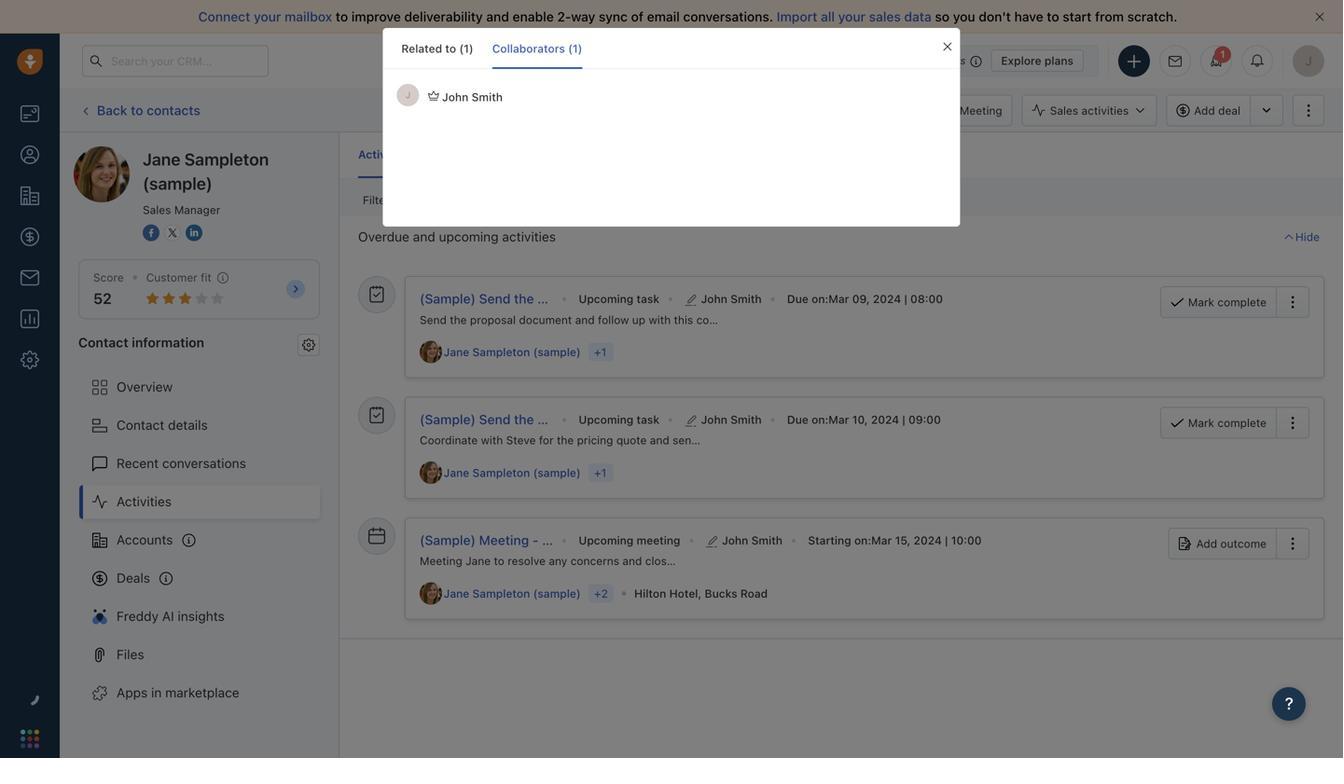 Task type: locate. For each thing, give the bounding box(es) containing it.
freddy
[[117, 609, 159, 624]]

and down upcoming meeting at the bottom of page
[[623, 555, 642, 568]]

due on : mar 09, 2024 | 08:00
[[787, 293, 943, 306]]

1 vertical spatial with
[[481, 434, 503, 447]]

0 horizontal spatial (1)
[[459, 42, 474, 55]]

back to contacts
[[97, 102, 200, 118]]

(sample) down for at the left bottom of the page
[[533, 466, 581, 480]]

upcoming up the concerns
[[579, 534, 634, 547]]

and
[[486, 9, 509, 24], [413, 229, 436, 245], [575, 313, 595, 326], [650, 434, 670, 447], [623, 555, 642, 568]]

close
[[646, 555, 673, 568]]

john smith up deal.
[[722, 534, 783, 547]]

0 vertical spatial mark
[[1189, 296, 1215, 309]]

0 vertical spatial upcoming task
[[579, 293, 660, 306]]

upcoming task for quote
[[579, 413, 660, 426]]

mark complete button
[[1161, 287, 1277, 318], [1161, 407, 1277, 439]]

(sample)
[[420, 291, 476, 307], [420, 412, 476, 427]]

1 vertical spatial (sample)
[[420, 412, 476, 427]]

your trial ends in 21 days
[[844, 55, 966, 67]]

contact down 52 button on the left top
[[78, 335, 128, 350]]

jane sampleton (sample) link down (sample) send the proposal document link
[[444, 344, 585, 360]]

smith for send the proposal document and follow up with this contact after it.
[[731, 293, 762, 306]]

pricing
[[538, 412, 580, 427], [577, 434, 613, 447]]

the up steve
[[514, 412, 534, 427]]

the right for at the left bottom of the page
[[557, 434, 574, 447]]

1 complete from the top
[[1218, 296, 1267, 309]]

1 vertical spatial proposal
[[470, 313, 516, 326]]

1 due from the top
[[787, 293, 809, 306]]

dialog containing related to (1)
[[383, 28, 961, 227]]

add deal button
[[1167, 95, 1250, 126]]

upcoming up coordinate with steve for the pricing quote and send it to jane.
[[579, 413, 634, 426]]

0 vertical spatial activities
[[1082, 104, 1129, 117]]

upcoming for quote
[[579, 413, 634, 426]]

send
[[479, 291, 511, 307], [420, 313, 447, 326], [479, 412, 511, 427]]

0 vertical spatial complete
[[1218, 296, 1267, 309]]

+1 down coordinate with steve for the pricing quote and send it to jane.
[[594, 467, 607, 480]]

2 vertical spatial upcoming
[[579, 534, 634, 547]]

0 vertical spatial due
[[787, 293, 809, 306]]

0 vertical spatial with
[[649, 313, 671, 326]]

in
[[918, 55, 926, 67], [151, 685, 162, 701]]

2 jane sampleton (sample) link from the top
[[444, 465, 585, 481]]

tasks image
[[369, 407, 385, 424]]

contact for contact details
[[117, 418, 164, 433]]

your left mailbox
[[254, 9, 281, 24]]

sales
[[869, 9, 901, 24]]

smith inside dialog
[[472, 90, 503, 104]]

1 mark complete from the top
[[1189, 296, 1267, 309]]

related to (1) link
[[402, 28, 474, 69]]

jane sampleton (sample) link
[[444, 344, 585, 360], [444, 465, 585, 481], [444, 586, 585, 602]]

to
[[336, 9, 348, 24], [1047, 9, 1060, 24], [445, 42, 456, 55], [131, 102, 143, 118], [712, 434, 722, 447], [494, 555, 505, 568]]

2024 right 09,
[[873, 293, 902, 306]]

due left 09,
[[787, 293, 809, 306]]

send up steve
[[479, 412, 511, 427]]

mark for (sample) send the proposal document
[[1189, 296, 1215, 309]]

1 (1) from the left
[[459, 42, 474, 55]]

1
[[1220, 49, 1226, 60]]

john smith up jane.
[[701, 413, 762, 426]]

smith up the road
[[752, 534, 783, 547]]

collaborators (1)
[[492, 42, 583, 55]]

mark
[[1189, 296, 1215, 309], [1189, 417, 1215, 430]]

to left resolve
[[494, 555, 505, 568]]

1 horizontal spatial your
[[839, 9, 866, 24]]

sampleton down (sample) send the proposal document link
[[473, 346, 530, 359]]

mark for (sample) send the pricing quote
[[1189, 417, 1215, 430]]

: left 09,
[[825, 293, 829, 306]]

and left follow
[[575, 313, 595, 326]]

on for (sample) send the pricing quote
[[812, 413, 825, 426]]

upcoming task
[[579, 293, 660, 306], [579, 413, 660, 426]]

sampleton down steve
[[473, 466, 530, 480]]

: left the 15,
[[868, 534, 872, 547]]

jane sampleton (sample) up manager
[[143, 149, 269, 194]]

freshworks switcher image
[[21, 730, 39, 749]]

1 vertical spatial document
[[519, 313, 572, 326]]

add left deal
[[1195, 104, 1216, 117]]

dialog
[[383, 28, 961, 227]]

2 mark complete button from the top
[[1161, 407, 1277, 439]]

1 vertical spatial complete
[[1218, 417, 1267, 430]]

upcoming task for document
[[579, 293, 660, 306]]

in left 21
[[918, 55, 926, 67]]

mar left the 15,
[[872, 534, 892, 547]]

2024 right the 10,
[[871, 413, 900, 426]]

days
[[943, 55, 966, 67]]

0 horizontal spatial sales
[[143, 203, 171, 216]]

1 vertical spatial task
[[637, 413, 660, 426]]

2 vertical spatial |
[[945, 534, 948, 547]]

(sample) up sales manager
[[143, 174, 213, 194]]

mar left 09,
[[829, 293, 850, 306]]

1 horizontal spatial document
[[595, 291, 657, 307]]

10:00
[[952, 534, 982, 547]]

(sample) for (sample) send the proposal document
[[420, 291, 476, 307]]

proposal up the send the proposal document and follow up with this contact after it.
[[538, 291, 591, 307]]

2 (1) from the left
[[568, 42, 583, 55]]

1 vertical spatial upcoming task
[[579, 413, 660, 426]]

activities right the upcoming
[[502, 229, 556, 245]]

: for (sample) send the proposal document
[[825, 293, 829, 306]]

0 vertical spatial +1
[[594, 346, 607, 359]]

mark complete for (sample) send the pricing quote
[[1189, 417, 1267, 430]]

john smith down 'related to (1)'
[[442, 90, 503, 104]]

with left steve
[[481, 434, 503, 447]]

+1 for document
[[594, 346, 607, 359]]

your right all
[[839, 9, 866, 24]]

0 vertical spatial 2024
[[873, 293, 902, 306]]

1 vertical spatial 2024
[[871, 413, 900, 426]]

meeting for meeting
[[960, 104, 1003, 117]]

back to contacts link
[[78, 96, 201, 125]]

1 mark from the top
[[1189, 296, 1215, 309]]

task
[[637, 293, 660, 306], [637, 413, 660, 426]]

timeline
[[403, 148, 447, 161]]

upcoming task up coordinate with steve for the pricing quote and send it to jane.
[[579, 413, 660, 426]]

proposal down (sample) send the proposal document link
[[470, 313, 516, 326]]

1 (sample) from the top
[[420, 291, 476, 307]]

jane
[[143, 149, 181, 169], [444, 346, 470, 359], [444, 466, 470, 480], [466, 555, 491, 568], [444, 587, 470, 600]]

upcoming up follow
[[579, 293, 634, 306]]

smith
[[472, 90, 503, 104], [731, 293, 762, 306], [731, 413, 762, 426], [752, 534, 783, 547]]

jane sampleton (sample) down steve
[[444, 466, 581, 480]]

contact details
[[117, 418, 208, 433]]

(sample) down "overdue and upcoming activities"
[[420, 291, 476, 307]]

mar for (sample) send the pricing quote
[[829, 413, 850, 426]]

: for (sample) send the pricing quote
[[825, 413, 829, 426]]

complete for (sample) send the pricing quote
[[1218, 417, 1267, 430]]

the up the send the proposal document and follow up with this contact after it.
[[514, 291, 534, 307]]

upcoming for document
[[579, 293, 634, 306]]

: left the 10,
[[825, 413, 829, 426]]

0 vertical spatial mark complete button
[[1161, 287, 1277, 318]]

0 vertical spatial add
[[1195, 104, 1216, 117]]

john smith for send the proposal document and follow up with this contact after it.
[[701, 293, 762, 306]]

2024 for (sample) send the proposal document
[[873, 293, 902, 306]]

| left 09:00
[[903, 413, 906, 426]]

john up it
[[701, 413, 728, 426]]

jane sampleton (sample) link down resolve
[[444, 586, 585, 602]]

files
[[117, 647, 144, 663]]

2-
[[557, 9, 571, 24]]

0 vertical spatial in
[[918, 55, 926, 67]]

2 complete from the top
[[1218, 417, 1267, 430]]

sales down plans
[[1050, 104, 1079, 117]]

0 horizontal spatial in
[[151, 685, 162, 701]]

filter by
[[363, 194, 406, 207]]

1 vertical spatial jane sampleton (sample) link
[[444, 465, 585, 481]]

(sample) down the send the proposal document and follow up with this contact after it.
[[533, 346, 581, 359]]

1 +1 from the top
[[594, 346, 607, 359]]

sales manager
[[143, 203, 220, 216]]

jane sampleton (sample) link for proposal
[[444, 344, 585, 360]]

meetings image
[[369, 528, 385, 544]]

1 vertical spatial in
[[151, 685, 162, 701]]

on left the 10,
[[812, 413, 825, 426]]

in right apps
[[151, 685, 162, 701]]

complete for (sample) send the proposal document
[[1218, 296, 1267, 309]]

1 horizontal spatial (1)
[[568, 42, 583, 55]]

0 vertical spatial task
[[637, 293, 660, 306]]

to right related
[[445, 42, 456, 55]]

1 jane sampleton (sample) link from the top
[[444, 344, 585, 360]]

3 upcoming from the top
[[579, 534, 634, 547]]

overview
[[117, 379, 173, 395]]

0 vertical spatial send
[[479, 291, 511, 307]]

smith up jane.
[[731, 413, 762, 426]]

document down (sample) send the proposal document link
[[519, 313, 572, 326]]

send down "overdue and upcoming activities"
[[420, 313, 447, 326]]

you
[[953, 9, 976, 24]]

activities
[[1082, 104, 1129, 117], [502, 229, 556, 245]]

0 horizontal spatial your
[[254, 9, 281, 24]]

connect
[[198, 9, 250, 24]]

john up deal.
[[722, 534, 749, 547]]

0 horizontal spatial meeting
[[420, 555, 463, 568]]

any
[[549, 555, 568, 568]]

smith down collaborators
[[472, 90, 503, 104]]

email
[[647, 9, 680, 24]]

deals
[[117, 571, 150, 586]]

0 horizontal spatial proposal
[[470, 313, 516, 326]]

0 vertical spatial proposal
[[538, 291, 591, 307]]

2024 for (sample) send the pricing quote
[[871, 413, 900, 426]]

1 vertical spatial mar
[[829, 413, 850, 426]]

way
[[571, 9, 596, 24]]

ai
[[162, 609, 174, 624]]

on right starting at the right bottom of page
[[855, 534, 868, 547]]

close image
[[1316, 12, 1325, 21]]

2 vertical spatial :
[[868, 534, 872, 547]]

1 horizontal spatial meeting
[[960, 104, 1003, 117]]

0 vertical spatial jane sampleton (sample) link
[[444, 344, 585, 360]]

pricing right for at the left bottom of the page
[[577, 434, 613, 447]]

task up coordinate with steve for the pricing quote and send it to jane.
[[637, 413, 660, 426]]

task for document
[[637, 293, 660, 306]]

1 horizontal spatial in
[[918, 55, 926, 67]]

0 vertical spatial mark complete
[[1189, 296, 1267, 309]]

2 mark from the top
[[1189, 417, 1215, 430]]

with right up
[[649, 313, 671, 326]]

0 vertical spatial on
[[812, 293, 825, 306]]

1 horizontal spatial proposal
[[538, 291, 591, 307]]

pricing up for at the left bottom of the page
[[538, 412, 580, 427]]

smith up after at the right
[[731, 293, 762, 306]]

1 vertical spatial mark complete button
[[1161, 407, 1277, 439]]

john up contact
[[701, 293, 728, 306]]

information
[[132, 335, 204, 350]]

jane sampleton (sample)
[[143, 149, 269, 194], [444, 346, 581, 359], [444, 466, 581, 480], [444, 587, 581, 600]]

to right mailbox
[[336, 9, 348, 24]]

(1) down the way
[[568, 42, 583, 55]]

| left '08:00'
[[905, 293, 908, 306]]

(sample) for (sample) send the pricing quote
[[420, 412, 476, 427]]

0 horizontal spatial activities
[[502, 229, 556, 245]]

meeting down days in the top right of the page
[[960, 104, 1003, 117]]

the
[[514, 291, 534, 307], [450, 313, 467, 326], [514, 412, 534, 427], [557, 434, 574, 447], [677, 555, 694, 568]]

to right it
[[712, 434, 722, 447]]

1 vertical spatial :
[[825, 413, 829, 426]]

document inside (sample) send the proposal document link
[[595, 291, 657, 307]]

bucks
[[705, 587, 738, 600]]

1 upcoming task from the top
[[579, 293, 660, 306]]

0 vertical spatial quote
[[584, 412, 619, 427]]

your
[[254, 9, 281, 24], [839, 9, 866, 24]]

1 vertical spatial meeting
[[420, 555, 463, 568]]

| for document
[[905, 293, 908, 306]]

1 vertical spatial add
[[1197, 537, 1218, 551]]

on
[[812, 293, 825, 306], [812, 413, 825, 426], [855, 534, 868, 547]]

filter by button
[[358, 189, 503, 212]]

send down the upcoming
[[479, 291, 511, 307]]

score 52
[[93, 271, 124, 308]]

on left 09,
[[812, 293, 825, 306]]

09,
[[853, 293, 870, 306]]

1 vertical spatial pricing
[[577, 434, 613, 447]]

up
[[632, 313, 646, 326]]

send email image
[[1169, 55, 1182, 67]]

collaborators
[[492, 42, 565, 55]]

1 vertical spatial contact
[[117, 418, 164, 433]]

coordinate with steve for the pricing quote and send it to jane.
[[420, 434, 754, 447]]

+2
[[594, 587, 608, 600]]

add for add outcome
[[1197, 537, 1218, 551]]

0 horizontal spatial with
[[481, 434, 503, 447]]

meeting
[[960, 104, 1003, 117], [420, 555, 463, 568]]

0 vertical spatial upcoming
[[579, 293, 634, 306]]

0 horizontal spatial document
[[519, 313, 572, 326]]

Search your CRM... text field
[[82, 45, 269, 77]]

quote left send
[[617, 434, 647, 447]]

sampleton up manager
[[185, 149, 269, 169]]

2 mark complete from the top
[[1189, 417, 1267, 430]]

3 jane sampleton (sample) link from the top
[[444, 586, 585, 602]]

document
[[595, 291, 657, 307], [519, 313, 572, 326]]

2 task from the top
[[637, 413, 660, 426]]

due on : mar 10, 2024 | 09:00
[[787, 413, 941, 426]]

2 due from the top
[[787, 413, 809, 426]]

due left the 10,
[[787, 413, 809, 426]]

sales
[[1050, 104, 1079, 117], [143, 203, 171, 216]]

0 vertical spatial (sample)
[[420, 291, 476, 307]]

2 upcoming from the top
[[579, 413, 634, 426]]

1 task from the top
[[637, 293, 660, 306]]

2024 right the 15,
[[914, 534, 942, 547]]

2024
[[873, 293, 902, 306], [871, 413, 900, 426], [914, 534, 942, 547]]

john for send the proposal document and follow up with this contact after it.
[[701, 293, 728, 306]]

customer
[[146, 271, 198, 284]]

document up follow
[[595, 291, 657, 307]]

1 vertical spatial on
[[812, 413, 825, 426]]

2 (sample) from the top
[[420, 412, 476, 427]]

2 +1 from the top
[[594, 467, 607, 480]]

1 vertical spatial due
[[787, 413, 809, 426]]

sampleton inside jane sampleton (sample)
[[185, 149, 269, 169]]

john smith up contact
[[701, 293, 762, 306]]

1 upcoming from the top
[[579, 293, 634, 306]]

0 vertical spatial meeting
[[960, 104, 1003, 117]]

insights
[[178, 609, 225, 624]]

1 vertical spatial mark
[[1189, 417, 1215, 430]]

contact up recent on the left bottom of page
[[117, 418, 164, 433]]

1 vertical spatial upcoming
[[579, 413, 634, 426]]

activities down explore plans link
[[1082, 104, 1129, 117]]

the left deal.
[[677, 555, 694, 568]]

+1 down the send the proposal document and follow up with this contact after it.
[[594, 346, 607, 359]]

contact for contact information
[[78, 335, 128, 350]]

sales left manager
[[143, 203, 171, 216]]

(sample) down any
[[533, 587, 581, 600]]

from
[[1095, 9, 1124, 24]]

complete
[[1218, 296, 1267, 309], [1218, 417, 1267, 430]]

task up up
[[637, 293, 660, 306]]

contact information
[[78, 335, 204, 350]]

1 vertical spatial +1
[[594, 467, 607, 480]]

2 upcoming task from the top
[[579, 413, 660, 426]]

1 vertical spatial mark complete
[[1189, 417, 1267, 430]]

| left 10:00
[[945, 534, 948, 547]]

(sample) up coordinate
[[420, 412, 476, 427]]

quote up coordinate with steve for the pricing quote and send it to jane.
[[584, 412, 619, 427]]

meeting left resolve
[[420, 555, 463, 568]]

meeting inside button
[[960, 104, 1003, 117]]

1 your from the left
[[254, 9, 281, 24]]

1 vertical spatial sales
[[143, 203, 171, 216]]

john smith inside dialog
[[442, 90, 503, 104]]

(sample) send the pricing quote link
[[420, 412, 619, 428]]

0 vertical spatial mar
[[829, 293, 850, 306]]

after
[[740, 313, 765, 326]]

back
[[97, 102, 127, 118]]

manager
[[174, 203, 220, 216]]

upcoming task up follow
[[579, 293, 660, 306]]

the inside (sample) send the proposal document link
[[514, 291, 534, 307]]

2 vertical spatial jane sampleton (sample) link
[[444, 586, 585, 602]]

the inside (sample) send the pricing quote link
[[514, 412, 534, 427]]

so
[[935, 9, 950, 24]]

(1) down deliverability
[[459, 42, 474, 55]]

add left outcome on the right bottom
[[1197, 537, 1218, 551]]

john down 'related to (1)'
[[442, 90, 469, 104]]

due
[[787, 293, 809, 306], [787, 413, 809, 426]]

1 horizontal spatial sales
[[1050, 104, 1079, 117]]

0 vertical spatial :
[[825, 293, 829, 306]]

resolve
[[508, 555, 546, 568]]

due for document
[[787, 293, 809, 306]]

0 vertical spatial |
[[905, 293, 908, 306]]

0 vertical spatial document
[[595, 291, 657, 307]]

mar left the 10,
[[829, 413, 850, 426]]

2 vertical spatial send
[[479, 412, 511, 427]]

1 vertical spatial |
[[903, 413, 906, 426]]

0 vertical spatial contact
[[78, 335, 128, 350]]

jane sampleton (sample) link down steve
[[444, 465, 585, 481]]

1 mark complete button from the top
[[1161, 287, 1277, 318]]

0 vertical spatial sales
[[1050, 104, 1079, 117]]



Task type: vqa. For each thing, say whether or not it's contained in the screenshot.
Phone Image
no



Task type: describe. For each thing, give the bounding box(es) containing it.
jane sampleton (sample) link for pricing
[[444, 465, 585, 481]]

21
[[929, 55, 941, 67]]

of
[[631, 9, 644, 24]]

sales for sales manager
[[143, 203, 171, 216]]

2 vertical spatial mar
[[872, 534, 892, 547]]

this
[[674, 313, 693, 326]]

2 vertical spatial on
[[855, 534, 868, 547]]

related to (1)
[[402, 42, 474, 55]]

john inside dialog
[[442, 90, 469, 104]]

plans
[[1045, 54, 1074, 67]]

sampleton down resolve
[[473, 587, 530, 600]]

score
[[93, 271, 124, 284]]

add outcome button
[[1169, 528, 1277, 560]]

activity
[[358, 148, 400, 161]]

2 vertical spatial 2024
[[914, 534, 942, 547]]

15,
[[895, 534, 911, 547]]

mark complete button for (sample) send the proposal document
[[1161, 287, 1277, 318]]

mar for (sample) send the proposal document
[[829, 293, 850, 306]]

jane sampleton (sample) down resolve
[[444, 587, 581, 600]]

explore plans
[[1002, 54, 1074, 67]]

2 your from the left
[[839, 9, 866, 24]]

have
[[1015, 9, 1044, 24]]

outcome
[[1221, 537, 1267, 551]]

sync
[[599, 9, 628, 24]]

jane.
[[725, 434, 754, 447]]

52
[[93, 290, 112, 308]]

marketplace
[[165, 685, 240, 701]]

hilton
[[635, 587, 667, 600]]

to left the start
[[1047, 9, 1060, 24]]

(sample) send the pricing quote
[[420, 412, 619, 427]]

smith for coordinate with steve for the pricing quote and send it to jane.
[[731, 413, 762, 426]]

john for coordinate with steve for the pricing quote and send it to jane.
[[701, 413, 728, 426]]

ends
[[891, 55, 915, 67]]

start
[[1063, 9, 1092, 24]]

+1 for quote
[[594, 467, 607, 480]]

send for (sample) send the proposal document
[[479, 291, 511, 307]]

1 vertical spatial quote
[[617, 434, 647, 447]]

road
[[741, 587, 768, 600]]

meeting
[[637, 534, 681, 547]]

smith for meeting jane to resolve any concerns and close the deal.
[[752, 534, 783, 547]]

add for add deal
[[1195, 104, 1216, 117]]

don't
[[979, 9, 1011, 24]]

steve
[[506, 434, 536, 447]]

your
[[844, 55, 866, 67]]

it.
[[768, 313, 778, 326]]

meeting button
[[932, 95, 1013, 126]]

mark complete for (sample) send the proposal document
[[1189, 296, 1267, 309]]

starting
[[808, 534, 852, 547]]

1 horizontal spatial activities
[[1082, 104, 1129, 117]]

jane sampleton (sample) down (sample) send the proposal document link
[[444, 346, 581, 359]]

to right back
[[131, 102, 143, 118]]

concerns
[[571, 555, 620, 568]]

enable
[[513, 9, 554, 24]]

send
[[673, 434, 699, 447]]

1 vertical spatial send
[[420, 313, 447, 326]]

coordinate
[[420, 434, 478, 447]]

conversations.
[[683, 9, 774, 24]]

scratch.
[[1128, 9, 1178, 24]]

contacts
[[147, 102, 200, 118]]

customer fit
[[146, 271, 212, 284]]

it
[[702, 434, 709, 447]]

and left enable
[[486, 9, 509, 24]]

overdue and upcoming activities
[[358, 229, 556, 245]]

conversations
[[162, 456, 246, 471]]

| for quote
[[903, 413, 906, 426]]

on for (sample) send the proposal document
[[812, 293, 825, 306]]

to inside dialog
[[445, 42, 456, 55]]

due for quote
[[787, 413, 809, 426]]

data
[[905, 9, 932, 24]]

mark complete button for (sample) send the pricing quote
[[1161, 407, 1277, 439]]

explore plans link
[[991, 49, 1084, 72]]

import
[[777, 9, 818, 24]]

mailbox
[[285, 9, 332, 24]]

connect your mailbox to improve deliverability and enable 2-way sync of email conversations. import all your sales data so you don't have to start from scratch.
[[198, 9, 1178, 24]]

send for (sample) send the pricing quote
[[479, 412, 511, 427]]

task for quote
[[637, 413, 660, 426]]

all
[[821, 9, 835, 24]]

add outcome
[[1197, 537, 1267, 551]]

apps in marketplace
[[117, 685, 240, 701]]

explore
[[1002, 54, 1042, 67]]

add deal
[[1195, 104, 1241, 117]]

08:00
[[911, 293, 943, 306]]

1 link
[[1201, 45, 1233, 77]]

recent
[[117, 456, 159, 471]]

meeting for meeting jane to resolve any concerns and close the deal.
[[420, 555, 463, 568]]

(sample) send the proposal document link
[[420, 291, 657, 307]]

1 vertical spatial activities
[[502, 229, 556, 245]]

sales for sales activities
[[1050, 104, 1079, 117]]

accounts
[[117, 532, 173, 548]]

activities
[[117, 494, 172, 510]]

john smith for meeting jane to resolve any concerns and close the deal.
[[722, 534, 783, 547]]

1 horizontal spatial with
[[649, 313, 671, 326]]

and down filter by button
[[413, 229, 436, 245]]

0 vertical spatial pricing
[[538, 412, 580, 427]]

mng settings image
[[302, 339, 315, 352]]

hotel,
[[670, 587, 702, 600]]

improve
[[352, 9, 401, 24]]

(sample) send the proposal document
[[420, 291, 657, 307]]

overdue
[[358, 229, 410, 245]]

52 button
[[93, 290, 112, 308]]

tasks image
[[369, 286, 385, 303]]

related
[[402, 42, 442, 55]]

upcoming
[[439, 229, 499, 245]]

john smith for coordinate with steve for the pricing quote and send it to jane.
[[701, 413, 762, 426]]

for
[[539, 434, 554, 447]]

meeting jane to resolve any concerns and close the deal.
[[420, 555, 722, 568]]

activity timeline
[[358, 148, 447, 161]]

freddy ai insights
[[117, 609, 225, 624]]

and left send
[[650, 434, 670, 447]]

the down (sample) send the proposal document link
[[450, 313, 467, 326]]

contact
[[697, 313, 737, 326]]

john for meeting jane to resolve any concerns and close the deal.
[[722, 534, 749, 547]]

connect your mailbox link
[[198, 9, 336, 24]]

trial
[[869, 55, 888, 67]]

sales activities
[[1050, 104, 1129, 117]]

collaborators (1) link
[[492, 28, 583, 69]]

recent conversations
[[117, 456, 246, 471]]

follow
[[598, 313, 629, 326]]

by
[[393, 194, 406, 207]]

deal.
[[697, 555, 722, 568]]



